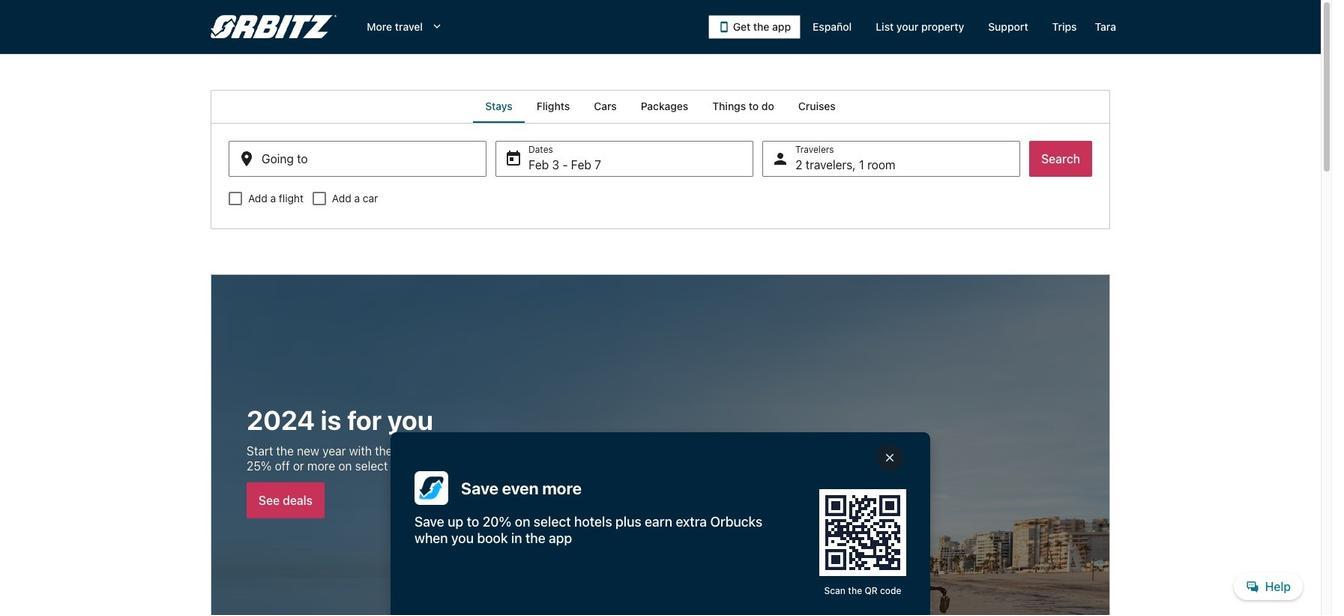 Task type: vqa. For each thing, say whether or not it's contained in the screenshot.
main content
yes



Task type: describe. For each thing, give the bounding box(es) containing it.
download the app button image
[[718, 21, 730, 33]]



Task type: locate. For each thing, give the bounding box(es) containing it.
orbitz logo image
[[211, 15, 337, 39]]

tab list
[[211, 90, 1111, 123]]

main content
[[0, 90, 1321, 616]]

sheetbannerimgalttext image
[[820, 490, 907, 577]]

travel sale activities deals image
[[211, 274, 1111, 616]]

orbitz logo image
[[412, 472, 448, 505]]

close image
[[883, 451, 897, 465]]



